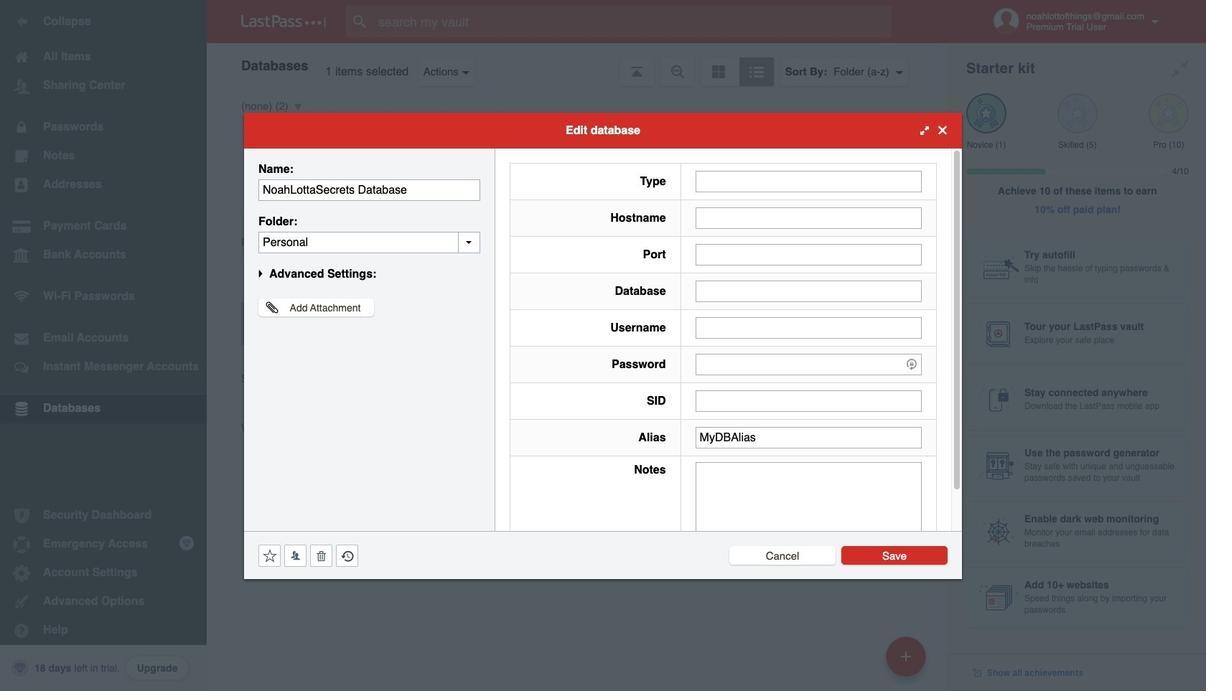 Task type: locate. For each thing, give the bounding box(es) containing it.
dialog
[[244, 112, 963, 579]]

Search search field
[[346, 6, 920, 37]]

new item navigation
[[881, 633, 935, 692]]

new item image
[[901, 652, 912, 662]]

lastpass image
[[241, 15, 326, 28]]

None password field
[[696, 354, 922, 375]]

search my vault text field
[[346, 6, 920, 37]]

None text field
[[696, 207, 922, 229], [259, 232, 481, 253], [696, 244, 922, 265], [696, 281, 922, 302], [696, 317, 922, 339], [696, 427, 922, 449], [696, 207, 922, 229], [259, 232, 481, 253], [696, 244, 922, 265], [696, 281, 922, 302], [696, 317, 922, 339], [696, 427, 922, 449]]

vault options navigation
[[207, 43, 950, 86]]

None text field
[[696, 171, 922, 192], [259, 179, 481, 201], [696, 390, 922, 412], [696, 462, 922, 551], [696, 171, 922, 192], [259, 179, 481, 201], [696, 390, 922, 412], [696, 462, 922, 551]]



Task type: describe. For each thing, give the bounding box(es) containing it.
main navigation navigation
[[0, 0, 207, 692]]



